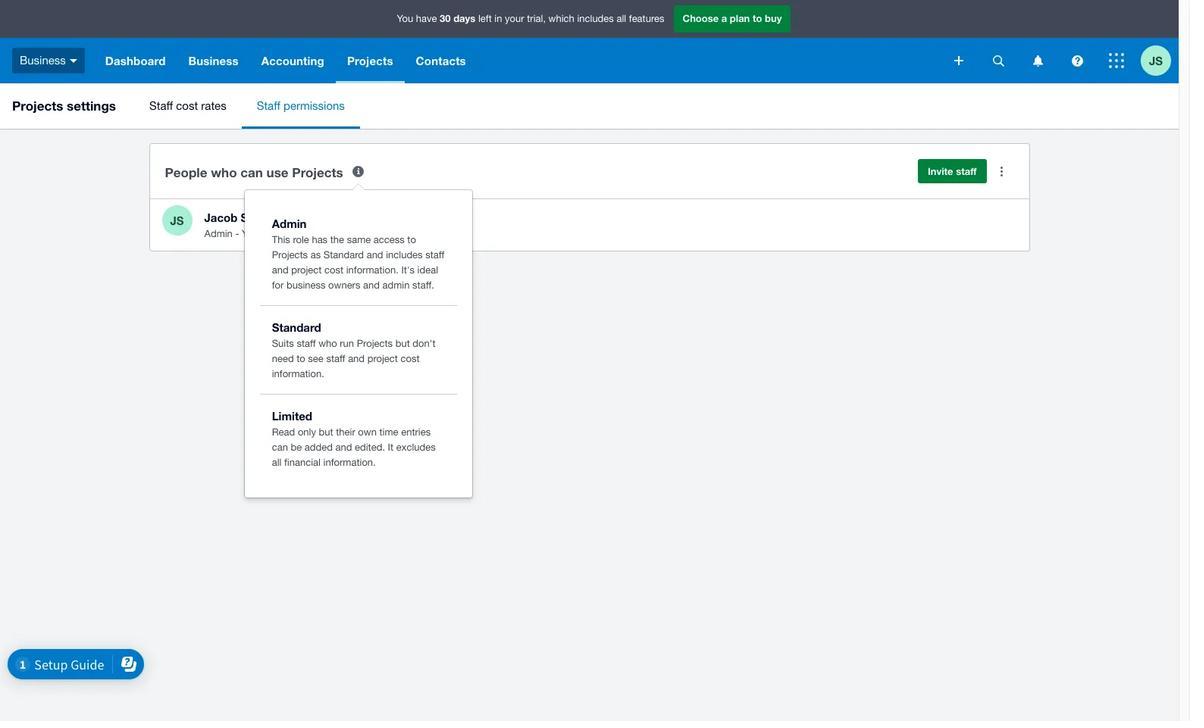 Task type: describe. For each thing, give the bounding box(es) containing it.
accounting button
[[250, 38, 336, 83]]

for
[[272, 280, 284, 291]]

you have 30 days left in your trial, which includes all features
[[397, 12, 665, 24]]

financial
[[284, 457, 321, 469]]

admin inside 'jacob simon (you) admin - you can not edit your own permissions'
[[204, 228, 233, 240]]

contacts
[[416, 54, 466, 67]]

not
[[280, 228, 294, 240]]

invite staff button
[[918, 159, 987, 183]]

staff down run
[[326, 353, 345, 365]]

excludes
[[396, 442, 436, 453]]

choose
[[683, 12, 719, 24]]

staff cost rates link
[[134, 83, 242, 129]]

standard suits staff who run projects but don't need to see staff and project cost information.
[[272, 321, 436, 380]]

but inside the 'limited read only but their own time entries can be added and edited. it excludes all financial information.'
[[319, 427, 333, 438]]

edited.
[[355, 442, 385, 453]]

and up for
[[272, 265, 289, 276]]

staff inside admin this role has the same access to projects as standard and includes staff and project cost information. it's ideal for business owners and admin staff.
[[425, 249, 445, 261]]

only
[[298, 427, 316, 438]]

invite
[[928, 165, 954, 177]]

added
[[305, 442, 333, 453]]

more options image
[[987, 156, 1017, 187]]

owners
[[328, 280, 360, 291]]

business inside dropdown button
[[188, 54, 239, 67]]

staff permissions link
[[242, 83, 360, 129]]

staff cost rates
[[149, 99, 226, 112]]

projects right use
[[292, 164, 343, 180]]

standard inside admin this role has the same access to projects as standard and includes staff and project cost information. it's ideal for business owners and admin staff.
[[324, 249, 364, 261]]

-
[[235, 228, 239, 240]]

run
[[340, 338, 354, 350]]

to inside admin this role has the same access to projects as standard and includes staff and project cost information. it's ideal for business owners and admin staff.
[[407, 234, 416, 246]]

0 vertical spatial who
[[211, 164, 237, 180]]

role
[[293, 234, 309, 246]]

30
[[440, 12, 451, 24]]

staff inside button
[[956, 165, 977, 177]]

have
[[416, 13, 437, 24]]

trial,
[[527, 13, 546, 24]]

(you)
[[278, 211, 305, 224]]

plan
[[730, 12, 750, 24]]

projects settings
[[12, 98, 116, 114]]

project inside the 'standard suits staff who run projects but don't need to see staff and project cost information.'
[[367, 353, 398, 365]]

it
[[388, 442, 394, 453]]

settings
[[67, 98, 116, 114]]

which
[[549, 13, 575, 24]]

all inside the 'limited read only but their own time entries can be added and edited. it excludes all financial information.'
[[272, 457, 282, 469]]

business button
[[177, 38, 250, 83]]

and inside the 'limited read only but their own time entries can be added and edited. it excludes all financial information.'
[[335, 442, 352, 453]]

banner containing js
[[0, 0, 1179, 83]]

staff for staff cost rates
[[149, 99, 173, 112]]

dashboard
[[105, 54, 166, 67]]

information. for limited
[[323, 457, 376, 469]]

0 horizontal spatial js
[[170, 213, 184, 227]]

permissions inside 'jacob simon (you) admin - you can not edit your own permissions'
[[360, 228, 413, 240]]

to inside the 'standard suits staff who run projects but don't need to see staff and project cost information.'
[[297, 353, 305, 365]]

and inside the 'standard suits staff who run projects but don't need to see staff and project cost information.'
[[348, 353, 365, 365]]

navigation containing dashboard
[[94, 38, 944, 83]]

information. for admin
[[346, 265, 399, 276]]

projects inside admin this role has the same access to projects as standard and includes staff and project cost information. it's ideal for business owners and admin staff.
[[272, 249, 308, 261]]

simon
[[241, 211, 275, 224]]

limited
[[272, 409, 312, 423]]

but inside the 'standard suits staff who run projects but don't need to see staff and project cost information.'
[[396, 338, 410, 350]]

features
[[629, 13, 665, 24]]

own inside 'jacob simon (you) admin - you can not edit your own permissions'
[[338, 228, 357, 240]]

project inside admin this role has the same access to projects as standard and includes staff and project cost information. it's ideal for business owners and admin staff.
[[291, 265, 322, 276]]



Task type: vqa. For each thing, say whether or not it's contained in the screenshot.
due
no



Task type: locate. For each thing, give the bounding box(es) containing it.
staff down accounting dropdown button
[[257, 99, 280, 112]]

0 vertical spatial to
[[753, 12, 762, 24]]

0 vertical spatial can
[[241, 164, 263, 180]]

0 horizontal spatial project
[[291, 265, 322, 276]]

1 horizontal spatial business
[[188, 54, 239, 67]]

cost inside the 'standard suits staff who run projects but don't need to see staff and project cost information.'
[[401, 353, 420, 365]]

ideal
[[417, 265, 438, 276]]

business up rates
[[188, 54, 239, 67]]

to right access
[[407, 234, 416, 246]]

1 horizontal spatial cost
[[325, 265, 344, 276]]

all left features
[[617, 13, 626, 24]]

0 horizontal spatial business
[[20, 54, 66, 67]]

staff.
[[413, 280, 434, 291]]

2 horizontal spatial cost
[[401, 353, 420, 365]]

0 vertical spatial permissions
[[284, 99, 345, 112]]

projects down this
[[272, 249, 308, 261]]

and
[[367, 249, 383, 261], [272, 265, 289, 276], [363, 280, 380, 291], [348, 353, 365, 365], [335, 442, 352, 453]]

2 horizontal spatial to
[[753, 12, 762, 24]]

1 vertical spatial can
[[261, 228, 277, 240]]

use
[[267, 164, 289, 180]]

0 horizontal spatial staff
[[149, 99, 173, 112]]

0 vertical spatial you
[[397, 13, 413, 24]]

1 horizontal spatial staff
[[257, 99, 280, 112]]

project
[[291, 265, 322, 276], [367, 353, 398, 365]]

1 horizontal spatial includes
[[577, 13, 614, 24]]

0 horizontal spatial but
[[319, 427, 333, 438]]

information. inside admin this role has the same access to projects as standard and includes staff and project cost information. it's ideal for business owners and admin staff.
[[346, 265, 399, 276]]

0 vertical spatial project
[[291, 265, 322, 276]]

1 horizontal spatial but
[[396, 338, 410, 350]]

need
[[272, 353, 294, 365]]

1 horizontal spatial your
[[505, 13, 524, 24]]

can inside the 'limited read only but their own time entries can be added and edited. it excludes all financial information.'
[[272, 442, 288, 453]]

cost down don't
[[401, 353, 420, 365]]

in
[[495, 13, 502, 24]]

1 horizontal spatial to
[[407, 234, 416, 246]]

staff up see
[[297, 338, 316, 350]]

information. down edited.
[[323, 457, 376, 469]]

more info image
[[343, 156, 374, 187]]

projects right run
[[357, 338, 393, 350]]

2 vertical spatial cost
[[401, 353, 420, 365]]

don't
[[413, 338, 436, 350]]

can
[[241, 164, 263, 180], [261, 228, 277, 240], [272, 442, 288, 453]]

you
[[397, 13, 413, 24], [242, 228, 258, 240]]

staff
[[149, 99, 173, 112], [257, 99, 280, 112]]

business inside popup button
[[20, 54, 66, 67]]

cost inside admin this role has the same access to projects as standard and includes staff and project cost information. it's ideal for business owners and admin staff.
[[325, 265, 344, 276]]

1 vertical spatial permissions
[[360, 228, 413, 240]]

permissions down accounting dropdown button
[[284, 99, 345, 112]]

1 vertical spatial all
[[272, 457, 282, 469]]

suits
[[272, 338, 294, 350]]

js button
[[1141, 38, 1179, 83]]

people
[[165, 164, 207, 180]]

1 horizontal spatial admin
[[272, 217, 307, 230]]

invite staff
[[928, 165, 977, 177]]

admin up this
[[272, 217, 307, 230]]

jacob
[[204, 211, 238, 224]]

0 vertical spatial your
[[505, 13, 524, 24]]

1 horizontal spatial permissions
[[360, 228, 413, 240]]

accounting
[[261, 54, 324, 67]]

0 vertical spatial but
[[396, 338, 410, 350]]

0 vertical spatial cost
[[176, 99, 198, 112]]

1 vertical spatial cost
[[325, 265, 344, 276]]

js
[[1149, 53, 1163, 67], [170, 213, 184, 227]]

banner
[[0, 0, 1179, 83]]

1 horizontal spatial standard
[[324, 249, 364, 261]]

svg image inside business popup button
[[70, 59, 77, 63]]

information. down need at the left of page
[[272, 368, 324, 380]]

navigation
[[94, 38, 944, 83]]

information.
[[346, 265, 399, 276], [272, 368, 324, 380], [323, 457, 376, 469]]

your right in
[[505, 13, 524, 24]]

0 vertical spatial own
[[338, 228, 357, 240]]

1 staff from the left
[[149, 99, 173, 112]]

contacts button
[[405, 38, 478, 83]]

permissions
[[284, 99, 345, 112], [360, 228, 413, 240]]

you left have
[[397, 13, 413, 24]]

and down their
[[335, 442, 352, 453]]

who
[[211, 164, 237, 180], [319, 338, 337, 350]]

0 horizontal spatial permissions
[[284, 99, 345, 112]]

their
[[336, 427, 355, 438]]

projects left the contacts dropdown button
[[347, 54, 393, 67]]

0 horizontal spatial own
[[338, 228, 357, 240]]

can down read
[[272, 442, 288, 453]]

1 horizontal spatial you
[[397, 13, 413, 24]]

own
[[338, 228, 357, 240], [358, 427, 377, 438]]

as
[[311, 249, 321, 261]]

1 vertical spatial information.
[[272, 368, 324, 380]]

business
[[20, 54, 66, 67], [188, 54, 239, 67]]

0 vertical spatial information.
[[346, 265, 399, 276]]

staff down dashboard link
[[149, 99, 173, 112]]

who left run
[[319, 338, 337, 350]]

includes inside you have 30 days left in your trial, which includes all features
[[577, 13, 614, 24]]

you right '-'
[[242, 228, 258, 240]]

business
[[287, 280, 326, 291]]

project up business
[[291, 265, 322, 276]]

projects
[[347, 54, 393, 67], [12, 98, 63, 114], [292, 164, 343, 180], [272, 249, 308, 261], [357, 338, 393, 350]]

projects down business popup button
[[12, 98, 63, 114]]

you inside 'jacob simon (you) admin - you can not edit your own permissions'
[[242, 228, 258, 240]]

to left "buy"
[[753, 12, 762, 24]]

2 vertical spatial can
[[272, 442, 288, 453]]

who inside the 'standard suits staff who run projects but don't need to see staff and project cost information.'
[[319, 338, 337, 350]]

1 vertical spatial your
[[316, 228, 335, 240]]

0 horizontal spatial all
[[272, 457, 282, 469]]

0 horizontal spatial cost
[[176, 99, 198, 112]]

your
[[505, 13, 524, 24], [316, 228, 335, 240]]

permissions up it's
[[360, 228, 413, 240]]

your inside 'jacob simon (you) admin - you can not edit your own permissions'
[[316, 228, 335, 240]]

same
[[347, 234, 371, 246]]

access
[[374, 234, 405, 246]]

includes inside admin this role has the same access to projects as standard and includes staff and project cost information. it's ideal for business owners and admin staff.
[[386, 249, 423, 261]]

and down access
[[367, 249, 383, 261]]

days
[[454, 12, 476, 24]]

who right people
[[211, 164, 237, 180]]

read
[[272, 427, 295, 438]]

1 horizontal spatial who
[[319, 338, 337, 350]]

cost up owners
[[325, 265, 344, 276]]

svg image
[[1109, 53, 1124, 68], [993, 55, 1004, 66], [1033, 55, 1043, 66], [1072, 55, 1083, 66], [955, 56, 964, 65], [70, 59, 77, 63]]

cost left rates
[[176, 99, 198, 112]]

2 vertical spatial information.
[[323, 457, 376, 469]]

can left use
[[241, 164, 263, 180]]

choose a plan to buy
[[683, 12, 782, 24]]

see
[[308, 353, 324, 365]]

1 vertical spatial project
[[367, 353, 398, 365]]

a
[[722, 12, 727, 24]]

2 vertical spatial to
[[297, 353, 305, 365]]

admin this role has the same access to projects as standard and includes staff and project cost information. it's ideal for business owners and admin staff.
[[272, 217, 445, 291]]

admin down jacob
[[204, 228, 233, 240]]

1 vertical spatial standard
[[272, 321, 321, 334]]

but
[[396, 338, 410, 350], [319, 427, 333, 438]]

people who can use projects
[[165, 164, 343, 180]]

staff for staff permissions
[[257, 99, 280, 112]]

has
[[312, 234, 328, 246]]

1 horizontal spatial project
[[367, 353, 398, 365]]

1 horizontal spatial js
[[1149, 53, 1163, 67]]

your right edit
[[316, 228, 335, 240]]

cost
[[176, 99, 198, 112], [325, 265, 344, 276], [401, 353, 420, 365]]

standard
[[324, 249, 364, 261], [272, 321, 321, 334]]

time
[[379, 427, 398, 438]]

1 vertical spatial includes
[[386, 249, 423, 261]]

be
[[291, 442, 302, 453]]

business up projects settings
[[20, 54, 66, 67]]

admin
[[272, 217, 307, 230], [204, 228, 233, 240]]

buy
[[765, 12, 782, 24]]

to left see
[[297, 353, 305, 365]]

staff
[[956, 165, 977, 177], [425, 249, 445, 261], [297, 338, 316, 350], [326, 353, 345, 365]]

dashboard link
[[94, 38, 177, 83]]

to
[[753, 12, 762, 24], [407, 234, 416, 246], [297, 353, 305, 365]]

js inside popup button
[[1149, 53, 1163, 67]]

1 vertical spatial you
[[242, 228, 258, 240]]

includes
[[577, 13, 614, 24], [386, 249, 423, 261]]

1 vertical spatial who
[[319, 338, 337, 350]]

standard up suits
[[272, 321, 321, 334]]

business button
[[0, 38, 94, 83]]

1 horizontal spatial all
[[617, 13, 626, 24]]

1 horizontal spatial own
[[358, 427, 377, 438]]

staff up 'ideal'
[[425, 249, 445, 261]]

entries
[[401, 427, 431, 438]]

projects inside the 'standard suits staff who run projects but don't need to see staff and project cost information.'
[[357, 338, 393, 350]]

jacob simon (you) admin - you can not edit your own permissions
[[204, 211, 413, 240]]

left
[[478, 13, 492, 24]]

information. up admin
[[346, 265, 399, 276]]

1 vertical spatial js
[[170, 213, 184, 227]]

includes right which
[[577, 13, 614, 24]]

project right see
[[367, 353, 398, 365]]

standard down the at the top left of page
[[324, 249, 364, 261]]

can inside 'jacob simon (you) admin - you can not edit your own permissions'
[[261, 228, 277, 240]]

projects inside dropdown button
[[347, 54, 393, 67]]

the
[[330, 234, 344, 246]]

rates
[[201, 99, 226, 112]]

limited read only but their own time entries can be added and edited. it excludes all financial information.
[[272, 409, 436, 469]]

information. inside the 'standard suits staff who run projects but don't need to see staff and project cost information.'
[[272, 368, 324, 380]]

1 vertical spatial to
[[407, 234, 416, 246]]

but up added
[[319, 427, 333, 438]]

0 horizontal spatial your
[[316, 228, 335, 240]]

own up edited.
[[358, 427, 377, 438]]

2 staff from the left
[[257, 99, 280, 112]]

admin inside admin this role has the same access to projects as standard and includes staff and project cost information. it's ideal for business owners and admin staff.
[[272, 217, 307, 230]]

all left financial
[[272, 457, 282, 469]]

standard inside the 'standard suits staff who run projects but don't need to see staff and project cost information.'
[[272, 321, 321, 334]]

all inside you have 30 days left in your trial, which includes all features
[[617, 13, 626, 24]]

your inside you have 30 days left in your trial, which includes all features
[[505, 13, 524, 24]]

0 horizontal spatial includes
[[386, 249, 423, 261]]

includes up it's
[[386, 249, 423, 261]]

all
[[617, 13, 626, 24], [272, 457, 282, 469]]

0 horizontal spatial to
[[297, 353, 305, 365]]

admin
[[383, 280, 410, 291]]

0 vertical spatial includes
[[577, 13, 614, 24]]

1 vertical spatial but
[[319, 427, 333, 438]]

it's
[[401, 265, 415, 276]]

0 vertical spatial js
[[1149, 53, 1163, 67]]

staff right invite on the top of the page
[[956, 165, 977, 177]]

this
[[272, 234, 290, 246]]

0 horizontal spatial who
[[211, 164, 237, 180]]

and down run
[[348, 353, 365, 365]]

1 vertical spatial own
[[358, 427, 377, 438]]

but left don't
[[396, 338, 410, 350]]

0 vertical spatial standard
[[324, 249, 364, 261]]

own inside the 'limited read only but their own time entries can be added and edited. it excludes all financial information.'
[[358, 427, 377, 438]]

and left admin
[[363, 280, 380, 291]]

projects button
[[336, 38, 405, 83]]

you inside you have 30 days left in your trial, which includes all features
[[397, 13, 413, 24]]

edit
[[297, 228, 313, 240]]

own right "has"
[[338, 228, 357, 240]]

can left not
[[261, 228, 277, 240]]

0 horizontal spatial you
[[242, 228, 258, 240]]

staff permissions
[[257, 99, 345, 112]]

information. inside the 'limited read only but their own time entries can be added and edited. it excludes all financial information.'
[[323, 457, 376, 469]]

0 horizontal spatial standard
[[272, 321, 321, 334]]

0 vertical spatial all
[[617, 13, 626, 24]]

0 horizontal spatial admin
[[204, 228, 233, 240]]



